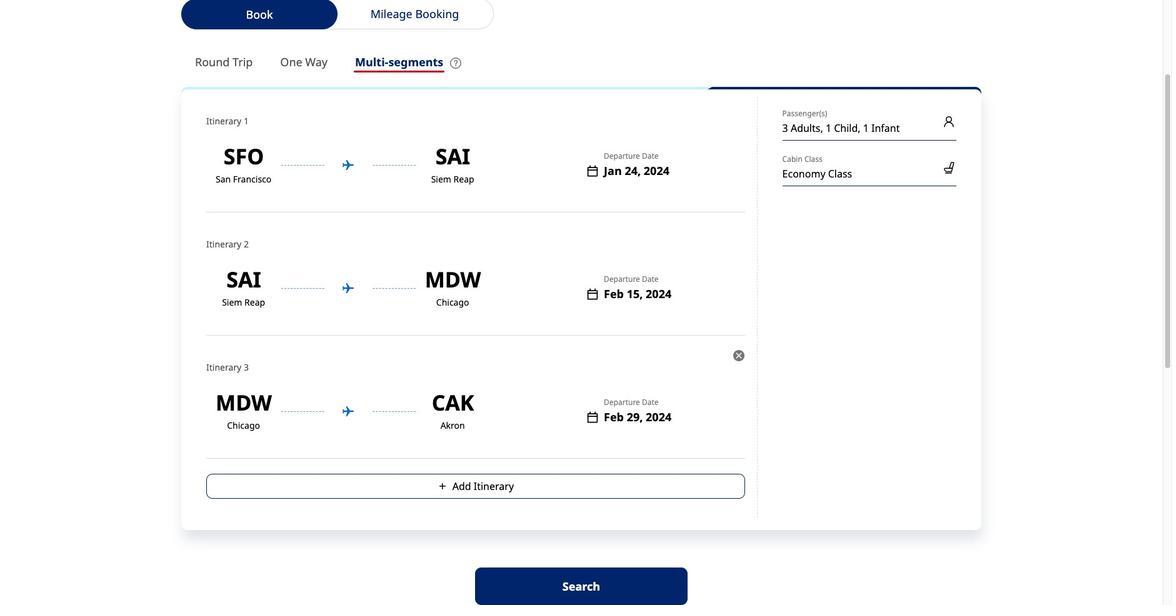 Task type: vqa. For each thing, say whether or not it's contained in the screenshot.
itinerary type group
no



Task type: describe. For each thing, give the bounding box(es) containing it.
add itinerary button
[[206, 474, 745, 499]]

0 vertical spatial siem
[[431, 173, 452, 185]]

passenger(s) 3 adults, 1 child, 1 infant
[[783, 108, 901, 135]]

francisco
[[233, 173, 272, 185]]

adults,
[[791, 121, 824, 135]]

3 for passenger(s) 3 adults, 1 child, 1 infant
[[783, 121, 789, 135]]

0 horizontal spatial chicago
[[227, 420, 260, 432]]

san
[[216, 173, 231, 185]]

departure date feb 29, 2024
[[604, 397, 672, 425]]

search
[[563, 579, 601, 595]]

mileage booking button
[[337, 0, 493, 29]]

itinerary 2
[[206, 238, 249, 250]]

book button
[[181, 0, 338, 29]]

departure for sai
[[604, 151, 641, 161]]

cabin class economy class
[[783, 154, 853, 181]]

itinerary inside button
[[474, 480, 514, 493]]

mileage booking
[[371, 6, 459, 21]]

trip
[[233, 54, 253, 69]]

2024 for cak
[[646, 410, 672, 425]]

0 horizontal spatial sai siem reap
[[220, 265, 265, 309]]

0 horizontal spatial class
[[805, 154, 823, 165]]

book
[[246, 7, 273, 22]]

clear
[[752, 350, 774, 361]]

date for cak
[[642, 397, 659, 408]]

0 vertical spatial chicago
[[437, 297, 470, 309]]

1 horizontal spatial mdw chicago
[[425, 265, 481, 309]]

add itinerary
[[450, 480, 514, 493]]

0 horizontal spatial mdw
[[216, 389, 272, 417]]

15,
[[627, 287, 643, 302]]

departure date feb 15, 2024
[[604, 274, 672, 302]]

29,
[[627, 410, 643, 425]]

passenger(s)
[[783, 108, 828, 119]]

cak akron
[[432, 389, 474, 432]]

child,
[[835, 121, 861, 135]]

departure for cak
[[604, 397, 641, 408]]

add
[[453, 480, 471, 493]]

1 vertical spatial class
[[829, 167, 853, 181]]

2 horizontal spatial 1
[[864, 121, 870, 135]]

date for sai
[[642, 151, 659, 161]]

24,
[[625, 163, 641, 178]]

akron
[[441, 420, 465, 432]]

itinerary for mdw
[[206, 362, 242, 374]]

date for mdw
[[642, 274, 659, 285]]

itinerary 3
[[206, 362, 249, 374]]

round trip
[[195, 54, 253, 69]]



Task type: locate. For each thing, give the bounding box(es) containing it.
0 vertical spatial feb
[[604, 287, 624, 302]]

search button
[[475, 568, 688, 606]]

1
[[244, 115, 249, 127], [826, 121, 832, 135], [864, 121, 870, 135]]

2 vertical spatial date
[[642, 397, 659, 408]]

feb inside "departure date feb 15, 2024"
[[604, 287, 624, 302]]

class up economy
[[805, 154, 823, 165]]

sfo san francisco
[[214, 142, 272, 185]]

segments
[[389, 54, 444, 69]]

2 feb from the top
[[604, 410, 624, 425]]

3 inside passenger(s) 3 adults, 1 child, 1 infant
[[783, 121, 789, 135]]

0 vertical spatial mdw
[[425, 265, 481, 294]]

class
[[805, 154, 823, 165], [829, 167, 853, 181]]

mdw chicago
[[425, 265, 481, 309], [216, 389, 272, 432]]

one
[[280, 54, 303, 69]]

tab list
[[181, 0, 494, 29]]

0 vertical spatial mdw chicago
[[425, 265, 481, 309]]

1 vertical spatial siem
[[222, 297, 242, 309]]

2 vertical spatial departure
[[604, 397, 641, 408]]

2024 inside "departure date feb 15, 2024"
[[646, 287, 672, 302]]

departure up 15,
[[604, 274, 641, 285]]

1 vertical spatial mdw
[[216, 389, 272, 417]]

0 vertical spatial sai siem reap
[[429, 142, 475, 185]]

infant
[[872, 121, 901, 135]]

one way
[[280, 54, 328, 69]]

2024 right '29,'
[[646, 410, 672, 425]]

departure date jan 24, 2024
[[604, 151, 670, 178]]

0 vertical spatial date
[[642, 151, 659, 161]]

departure inside departure date feb 29, 2024
[[604, 397, 641, 408]]

0 vertical spatial 2024
[[644, 163, 670, 178]]

itinerary
[[206, 115, 242, 127], [206, 238, 242, 250], [206, 362, 242, 374], [474, 480, 514, 493]]

2024 right 15,
[[646, 287, 672, 302]]

itinerary for sai
[[206, 238, 242, 250]]

feb inside departure date feb 29, 2024
[[604, 410, 624, 425]]

sai siem reap
[[429, 142, 475, 185], [220, 265, 265, 309]]

date inside "departure date feb 15, 2024"
[[642, 274, 659, 285]]

feb for mdw
[[604, 287, 624, 302]]

jan
[[604, 163, 622, 178]]

multi-
[[355, 54, 389, 69]]

1 vertical spatial mdw chicago
[[216, 389, 272, 432]]

1 vertical spatial reap
[[245, 297, 265, 309]]

0 horizontal spatial sai
[[227, 265, 261, 294]]

3 departure from the top
[[604, 397, 641, 408]]

2024 inside departure date feb 29, 2024
[[646, 410, 672, 425]]

feb left '29,'
[[604, 410, 624, 425]]

0 horizontal spatial siem
[[222, 297, 242, 309]]

feb
[[604, 287, 624, 302], [604, 410, 624, 425]]

departure inside departure date jan 24, 2024
[[604, 151, 641, 161]]

1 right child,
[[864, 121, 870, 135]]

0 vertical spatial departure
[[604, 151, 641, 161]]

0 horizontal spatial mdw chicago
[[216, 389, 272, 432]]

booking
[[416, 6, 459, 21]]

cak
[[432, 389, 474, 417]]

2024
[[644, 163, 670, 178], [646, 287, 672, 302], [646, 410, 672, 425]]

3 for itinerary 3
[[244, 362, 249, 374]]

chicago
[[437, 297, 470, 309], [227, 420, 260, 432]]

round
[[195, 54, 230, 69]]

date inside departure date jan 24, 2024
[[642, 151, 659, 161]]

departure inside "departure date feb 15, 2024"
[[604, 274, 641, 285]]

2 date from the top
[[642, 274, 659, 285]]

1 horizontal spatial siem
[[431, 173, 452, 185]]

1 vertical spatial sai siem reap
[[220, 265, 265, 309]]

2
[[244, 238, 249, 250]]

date inside departure date feb 29, 2024
[[642, 397, 659, 408]]

siem
[[431, 173, 452, 185], [222, 297, 242, 309]]

feb for cak
[[604, 410, 624, 425]]

1 horizontal spatial mdw
[[425, 265, 481, 294]]

0 vertical spatial reap
[[454, 173, 475, 185]]

1 date from the top
[[642, 151, 659, 161]]

2024 for mdw
[[646, 287, 672, 302]]

departure for mdw
[[604, 274, 641, 285]]

mdw
[[425, 265, 481, 294], [216, 389, 272, 417]]

1 horizontal spatial chicago
[[437, 297, 470, 309]]

departure up jan
[[604, 151, 641, 161]]

1 horizontal spatial 3
[[783, 121, 789, 135]]

1 up sfo
[[244, 115, 249, 127]]

departure
[[604, 151, 641, 161], [604, 274, 641, 285], [604, 397, 641, 408]]

date
[[642, 151, 659, 161], [642, 274, 659, 285], [642, 397, 659, 408]]

2024 inside departure date jan 24, 2024
[[644, 163, 670, 178]]

1 left child,
[[826, 121, 832, 135]]

sfo
[[224, 142, 264, 171]]

2024 for sai
[[644, 163, 670, 178]]

0 horizontal spatial 1
[[244, 115, 249, 127]]

tab list containing mileage booking
[[181, 0, 494, 29]]

1 vertical spatial sai
[[227, 265, 261, 294]]

clear button
[[727, 344, 774, 369]]

2 departure from the top
[[604, 274, 641, 285]]

economy
[[783, 167, 826, 181]]

1 vertical spatial 2024
[[646, 287, 672, 302]]

1 vertical spatial departure
[[604, 274, 641, 285]]

1 vertical spatial date
[[642, 274, 659, 285]]

1 horizontal spatial sai
[[436, 142, 471, 171]]

1 horizontal spatial sai siem reap
[[429, 142, 475, 185]]

2024 right 24,
[[644, 163, 670, 178]]

multi-segments
[[355, 54, 444, 69]]

3 date from the top
[[642, 397, 659, 408]]

cabin
[[783, 154, 803, 165]]

1 departure from the top
[[604, 151, 641, 161]]

mileage
[[371, 6, 413, 21]]

0 vertical spatial class
[[805, 154, 823, 165]]

2 vertical spatial 2024
[[646, 410, 672, 425]]

1 vertical spatial chicago
[[227, 420, 260, 432]]

way
[[306, 54, 328, 69]]

0 horizontal spatial 3
[[244, 362, 249, 374]]

0 vertical spatial 3
[[783, 121, 789, 135]]

3
[[783, 121, 789, 135], [244, 362, 249, 374]]

0 horizontal spatial reap
[[245, 297, 265, 309]]

sai
[[436, 142, 471, 171], [227, 265, 261, 294]]

itinerary for sfo
[[206, 115, 242, 127]]

itinerary 1
[[206, 115, 249, 127]]

departure up '29,'
[[604, 397, 641, 408]]

1 vertical spatial 3
[[244, 362, 249, 374]]

1 vertical spatial feb
[[604, 410, 624, 425]]

0 vertical spatial sai
[[436, 142, 471, 171]]

1 horizontal spatial class
[[829, 167, 853, 181]]

1 horizontal spatial reap
[[454, 173, 475, 185]]

1 feb from the top
[[604, 287, 624, 302]]

reap
[[454, 173, 475, 185], [245, 297, 265, 309]]

1 horizontal spatial 1
[[826, 121, 832, 135]]

feb left 15,
[[604, 287, 624, 302]]

class right economy
[[829, 167, 853, 181]]



